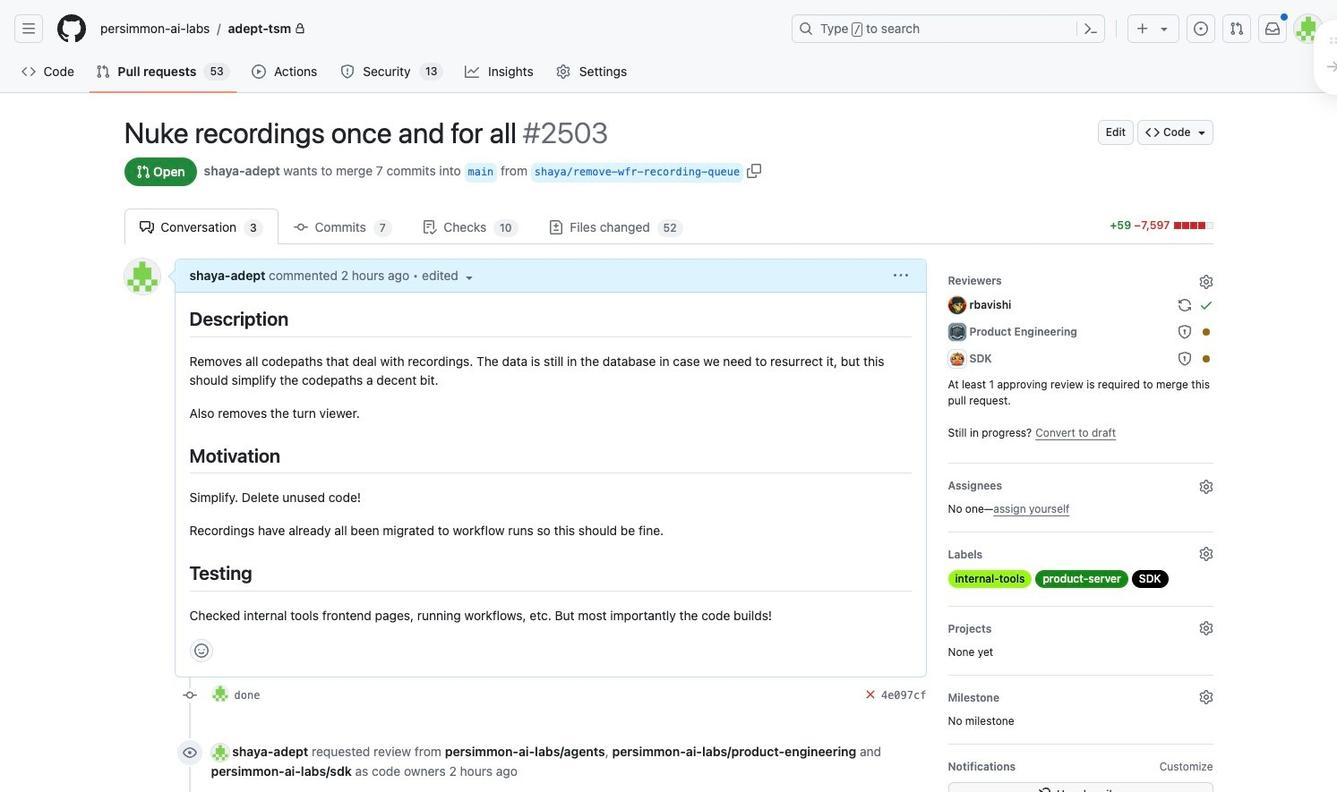 Task type: vqa. For each thing, say whether or not it's contained in the screenshot.
@Rbavishi icon
yes



Task type: locate. For each thing, give the bounding box(es) containing it.
git commit image
[[294, 220, 308, 235], [182, 689, 197, 703]]

list
[[93, 14, 781, 43]]

git pull request image right code image
[[96, 64, 111, 79]]

gear image for select reviewers element
[[1199, 275, 1213, 289]]

@persimmon ai labs/product engineering image
[[948, 323, 966, 341]]

add or remove reactions element
[[189, 639, 213, 663]]

comment discussion image
[[139, 220, 154, 235]]

select assignees element
[[948, 475, 1213, 518]]

gear image
[[557, 64, 571, 79], [1199, 275, 1213, 289], [1199, 480, 1213, 494], [1199, 547, 1213, 562], [1199, 622, 1213, 636]]

0 vertical spatial git pull request image
[[1230, 21, 1244, 36]]

shaya adept image
[[124, 259, 160, 295]]

1 vertical spatial triangle down image
[[462, 270, 476, 285]]

0 horizontal spatial triangle down image
[[462, 270, 476, 285]]

0 vertical spatial git commit image
[[294, 220, 308, 235]]

dot fill image
[[1199, 325, 1213, 339]]

1 horizontal spatial triangle down image
[[1157, 21, 1172, 36]]

triangle down image
[[1157, 21, 1172, 36], [462, 270, 476, 285]]

1 horizontal spatial git commit image
[[294, 220, 308, 235]]

command palette image
[[1084, 21, 1098, 36]]

git pull request image left notifications icon
[[1230, 21, 1244, 36]]

check image
[[1199, 298, 1213, 313]]

gear image for select assignees element
[[1199, 480, 1213, 494]]

0 horizontal spatial git commit image
[[182, 689, 197, 703]]

graph image
[[465, 64, 480, 79]]

git commit image inside the pull request tabs element
[[294, 220, 308, 235]]

gear image inside select assignees element
[[1199, 480, 1213, 494]]

banner
[[0, 0, 1337, 93]]

shield image
[[340, 64, 354, 79]]

bell slash image
[[1039, 788, 1053, 793]]

@shaya adept image
[[211, 685, 229, 703]]

git pull request image
[[1230, 21, 1244, 36], [96, 64, 111, 79]]

homepage image
[[57, 14, 86, 43]]

gear image inside 'select projects' element
[[1199, 622, 1213, 636]]

sync image
[[1177, 298, 1192, 313]]

0 vertical spatial triangle down image
[[1157, 21, 1172, 36]]

1 horizontal spatial git pull request image
[[1230, 21, 1244, 36]]

triangle down image
[[1195, 125, 1209, 140]]

0 horizontal spatial git pull request image
[[96, 64, 111, 79]]

dot fill image
[[1199, 352, 1213, 366]]

file diff image
[[549, 220, 563, 235]]



Task type: describe. For each thing, give the bounding box(es) containing it.
1 vertical spatial git pull request image
[[96, 64, 111, 79]]

shield lock image
[[1177, 352, 1192, 366]]

select projects element
[[948, 618, 1213, 661]]

@shaya adept image
[[211, 744, 229, 762]]

checklist image
[[422, 220, 437, 235]]

gear image
[[1199, 691, 1213, 705]]

@rbavishi image
[[948, 296, 966, 314]]

add or remove reactions image
[[194, 644, 208, 658]]

code image
[[21, 64, 36, 79]]

pull request tabs element
[[124, 209, 1101, 245]]

shield lock image
[[1177, 325, 1192, 339]]

eye image
[[182, 746, 197, 760]]

9 / 11 checks ok image
[[863, 688, 878, 702]]

status: open image
[[136, 165, 150, 179]]

1 vertical spatial git commit image
[[182, 689, 197, 703]]

@persimmon ai labs/sdk image
[[948, 350, 966, 368]]

copy image
[[747, 164, 761, 179]]

gear image for 'select projects' element
[[1199, 622, 1213, 636]]

lock image
[[295, 23, 306, 34]]

play image
[[251, 64, 266, 79]]

show options image
[[894, 269, 908, 283]]

code image
[[1146, 125, 1160, 140]]

notifications image
[[1266, 21, 1280, 36]]

issue opened image
[[1194, 21, 1208, 36]]

select reviewers element
[[948, 270, 1213, 449]]



